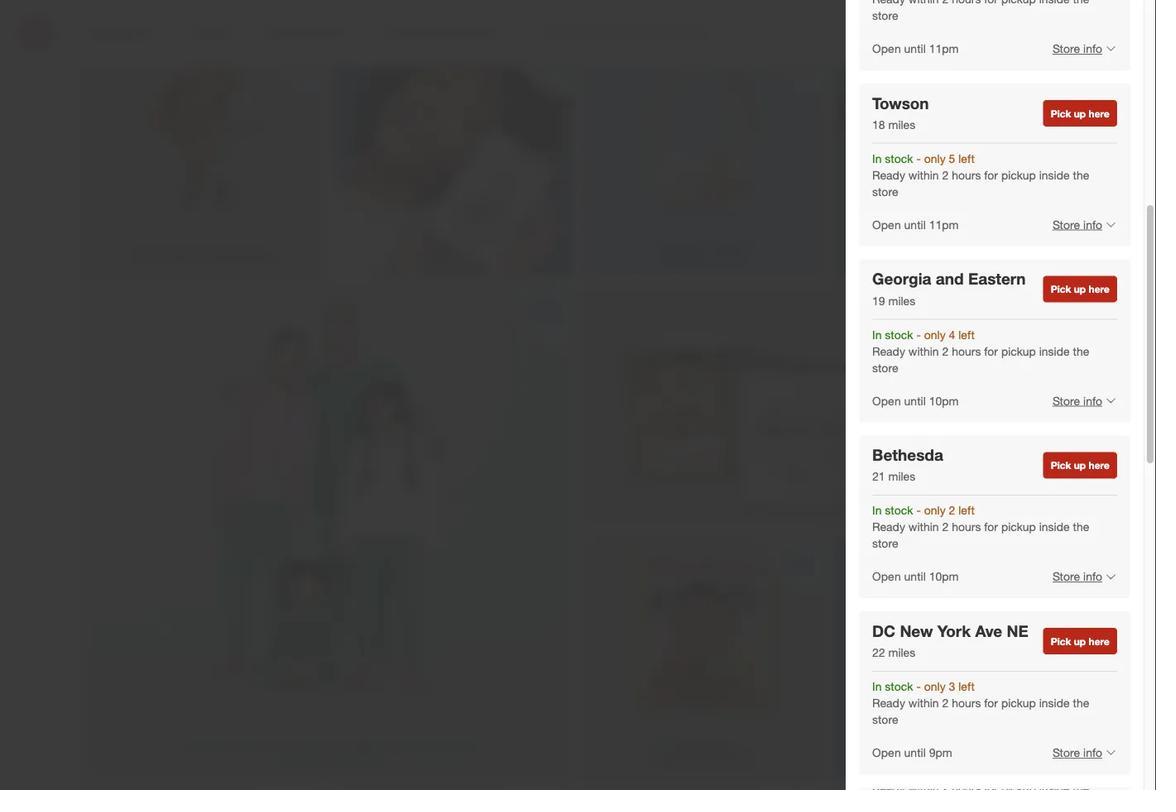 Task type: locate. For each thing, give the bounding box(es) containing it.
4 left from the top
[[959, 680, 975, 694]]

open for georgia
[[873, 394, 901, 408]]

cart up stores
[[1046, 435, 1066, 447]]

2 info from the top
[[1084, 217, 1103, 232]]

every day is perfect christmas music.
[[657, 240, 753, 264]]

11pm up 8 link
[[929, 217, 959, 232]]

create or manage registry for dia pacheco 16oz stoneware 'feliz navidad' mug green - wondershop™
[[891, 248, 1046, 265]]

left for towson
[[959, 151, 975, 166]]

2 inside in stock - only 3 left ready within 2 hours for pickup inside the store
[[942, 696, 949, 711]]

sign in button for christmas earthenware figural gingerbread man mug - wondershop™
[[1082, 737, 1131, 763]]

frequently also added
[[859, 360, 1024, 380]]

0 vertical spatial at
[[1032, 135, 1042, 149]]

man
[[1087, 100, 1115, 116], [1081, 162, 1108, 178], [1087, 628, 1115, 645]]

dia pacheco 16oz stoneware 'feliz navidad' mug green - wondershop™ link
[[1005, 77, 1121, 170]]

- inside in stock - only 3 left ready within 2 hours for pickup inside the store
[[917, 680, 921, 694]]

14.3
[[872, 252, 897, 268]]

3
[[949, 680, 956, 694]]

miles right 22
[[889, 646, 916, 660]]

stock up 20oz
[[885, 680, 914, 694]]

registry right in-
[[1001, 495, 1046, 511]]

at up "near" at the right bottom
[[936, 389, 947, 406]]

1 horizontal spatial not
[[968, 350, 984, 362]]

check
[[1001, 314, 1037, 330]]

pick right ne
[[1051, 635, 1072, 648]]

1 left from the top
[[959, 151, 975, 166]]

pick up here for towson
[[1051, 107, 1110, 119]]

kwanza
[[667, 741, 703, 754]]

23 link
[[1103, 15, 1140, 51]]

mug inside 16oz holiday stoneware 'this is my christmas movie' mug - wondershop™
[[1050, 382, 1078, 398]]

0 horizontal spatial is
[[706, 240, 714, 253]]

2 up 'frequently also added'
[[942, 344, 949, 358]]

in right tree
[[1122, 531, 1132, 547]]

for inside in stock - only 4 left ready within 2 hours for pickup inside the store
[[985, 344, 998, 358]]

left for bethesda
[[959, 503, 975, 518]]

store for dc new york ave ne
[[1053, 746, 1080, 760]]

•
[[945, 89, 951, 104]]

sign for sign in button related to dia pacheco 16oz stoneware 'feliz navidad' mug green - wondershop™
[[1093, 250, 1113, 263]]

open until 11pm for 5th store info dropdown button from the bottom of the page
[[873, 41, 959, 56]]

open until 10pm for and
[[873, 394, 959, 408]]

create inside choose options dialog
[[892, 531, 932, 547]]

christmas inside $5.00 14oz christmas earthenware gingerbread house mug - wondershop™
[[915, 501, 968, 516]]

christmas inside christmas earthenware figural gingerbread man mug - wondershop™ wondershop
[[1005, 67, 1070, 83]]

in right method
[[1062, 209, 1071, 223]]

3 store info button from the top
[[1042, 383, 1118, 419]]

here for bethesda
[[1089, 459, 1110, 472]]

gingerbread down the pacheco
[[1005, 100, 1084, 116]]

1 vertical spatial 16oz
[[1005, 325, 1034, 341]]

4 pick up here button from the top
[[1044, 628, 1118, 655]]

2 pick from the top
[[1051, 283, 1072, 296]]

10pm
[[929, 394, 959, 408], [929, 570, 959, 584]]

left inside in stock - only 3 left ready within 2 hours for pickup inside the store
[[959, 680, 975, 694]]

1 pick up here from the top
[[1051, 107, 1110, 119]]

wondershop™ up method
[[993, 178, 1079, 195]]

store right 14.3oz holiday earthenware christmas tree mug - wondershop™ image on the bottom right of the page
[[1111, 434, 1141, 450]]

16oz holiday stoneware 'this is my christmas movie' mug - wondershop™ image
[[859, 324, 995, 459], [859, 324, 995, 459]]

pick up here button for georgia and eastern
[[1044, 276, 1118, 303]]

earthenware down 14oz
[[894, 518, 960, 532]]

day
[[686, 240, 703, 253]]

¬ for dia
[[1045, 134, 1056, 150]]

1 vertical spatial 11pm
[[929, 217, 959, 232]]

in for towson
[[873, 151, 882, 166]]

8oz
[[952, 145, 974, 161]]

in inside in stock - only 4 left ready within 2 hours for pickup inside the store
[[873, 327, 882, 342]]

1 11pm from the top
[[929, 41, 959, 56]]

1 vertical spatial is
[[1110, 344, 1121, 360]]

0 vertical spatial open until 10pm
[[873, 394, 959, 408]]

is right day
[[706, 240, 714, 253]]

only inside in stock - only 4 left ready within 2 hours for pickup inside the store
[[924, 327, 946, 342]]

2 ¬ from the top
[[1045, 380, 1056, 397]]

3 store from the top
[[1053, 394, 1080, 408]]

new left unofficial
[[185, 741, 207, 754]]

2 left from the top
[[959, 327, 975, 342]]

only right 'ave'
[[1005, 628, 1029, 642]]

- up 16.7oz
[[1037, 647, 1042, 663]]

0 horizontal spatial 16oz
[[1005, 325, 1034, 341]]

$5.00 inside the $5.00 16.7oz christmas earthenware figural pug mug - wondershop™
[[1049, 703, 1077, 717]]

dialog containing order pickup
[[846, 0, 1156, 791]]

in inside in stock - only 5 left ready within 2 hours for pickup inside the store
[[873, 151, 882, 166]]

4 open from the top
[[873, 570, 901, 584]]

gingerbread inside 'christmas earthenware figural gingerbread man mug - wondershop™'
[[1005, 628, 1084, 645]]

of
[[885, 389, 896, 406]]

sign in right tree
[[1092, 531, 1132, 547]]

1 only from the top
[[1005, 135, 1029, 149]]

pick up here up out
[[1051, 283, 1110, 296]]

create for dia pacheco 16oz stoneware 'feliz navidad' mug green - wondershop™
[[891, 248, 930, 265]]

3 pick up here from the top
[[1051, 459, 1110, 472]]

dia pacheco 16oz stoneware 'feliz navidad' mug green - wondershop™ image
[[859, 77, 995, 213], [859, 77, 995, 213]]

inside inside for pickup inside the store
[[892, 108, 923, 123]]

only at ¬ for navidad'
[[1005, 134, 1056, 150]]

2 store info button from the top
[[1042, 207, 1118, 243]]

0 vertical spatial holiday
[[1038, 325, 1085, 341]]

left for dc
[[959, 680, 975, 694]]

christmas earthenware figural gingerbread man mug - wondershop™ link inside explore items dialog
[[1005, 570, 1121, 682]]

stock inside in stock - only 4 left ready within 2 hours for pickup inside the store
[[885, 327, 914, 342]]

create
[[891, 248, 930, 265], [891, 495, 930, 511], [892, 531, 932, 547], [891, 742, 930, 758]]

3 open from the top
[[873, 394, 901, 408]]

1 horizontal spatial is
[[1110, 344, 1121, 360]]

up down the pacheco
[[1074, 107, 1086, 119]]

stock inside in stock - only 5 left ready within 2 hours for pickup inside the store
[[885, 151, 914, 166]]

earthenware up ne
[[1005, 591, 1086, 607]]

gingerbread down wondershop
[[999, 162, 1077, 178]]

manage
[[950, 248, 998, 265], [950, 495, 998, 511], [951, 531, 999, 547], [950, 742, 998, 758]]

$5.00 for 14.3oz holiday earthenware christmas tree mug - wondershop™
[[1049, 486, 1077, 501]]

earthenware up navidad'
[[1005, 84, 1086, 100]]

stock up frequently
[[885, 327, 914, 342]]

within inside in stock - only 3 left ready within 2 hours for pickup inside the store
[[909, 696, 939, 711]]

4 info from the top
[[1084, 570, 1103, 584]]

0 vertical spatial 11pm
[[929, 41, 959, 56]]

2 miles from the top
[[889, 293, 916, 308]]

cart
[[1074, 209, 1095, 223], [962, 314, 985, 330], [1046, 435, 1066, 447], [934, 567, 954, 580], [1070, 567, 1090, 580]]

available inside pickup not available
[[889, 349, 927, 362]]

store info button
[[1042, 31, 1118, 67], [1042, 207, 1118, 243], [1042, 383, 1118, 419], [1042, 559, 1118, 595], [1042, 735, 1118, 771]]

info right pug at right
[[1084, 746, 1103, 760]]

1 vertical spatial new
[[185, 741, 207, 754]]

1 vertical spatial open until 11pm
[[873, 217, 959, 232]]

1 only at ¬ from the top
[[1005, 134, 1056, 150]]

store info
[[1053, 41, 1103, 56], [1053, 217, 1103, 232], [1053, 394, 1103, 408], [1053, 570, 1103, 584], [1053, 746, 1103, 760]]

christmas inside 8oz christmas earthenware figural gingerbread man mug - wondershop™
[[978, 145, 1042, 161]]

at down navidad'
[[1032, 135, 1042, 149]]

in stock - only 2 left ready within 2 hours for pickup inside the store
[[873, 503, 1090, 551]]

- inside 'christmas earthenware figural gingerbread man mug - wondershop™'
[[1037, 647, 1042, 663]]

within inside 'ready within 2 hours for pickup inside the store'
[[909, 0, 939, 6]]

holiday up 'this
[[1038, 325, 1085, 341]]

pick up here for georgia and eastern
[[1051, 283, 1110, 296]]

1 vertical spatial only
[[1005, 628, 1029, 642]]

pickup inside in stock - only 2 left ready within 2 hours for pickup inside the store
[[1002, 520, 1036, 534]]

14oz christmas earthenware gingerbread house mug - wondershop™ image
[[886, 400, 969, 483]]

1 vertical spatial open until 10pm
[[873, 570, 959, 584]]

14.3 link
[[861, 242, 908, 278]]

here for dc new york ave ne
[[1089, 635, 1110, 648]]

16oz inside dia pacheco 16oz stoneware 'feliz navidad' mug green - wondershop™
[[1088, 78, 1117, 94]]

1 vertical spatial ¬
[[1045, 380, 1056, 397]]

info down the $5.00 14.3oz holiday earthenware christmas tree mug - wondershop™
[[1084, 570, 1103, 584]]

or down the show
[[936, 531, 948, 547]]

for
[[985, 0, 998, 6], [1066, 89, 1080, 104], [985, 168, 998, 182], [191, 252, 204, 264], [985, 344, 998, 358], [987, 434, 1003, 450], [985, 520, 998, 534], [985, 696, 998, 711]]

0 vertical spatial stoneware
[[1005, 97, 1072, 113]]

2 pick up here button from the top
[[1044, 276, 1118, 303]]

stock inside in stock - only 3 left ready within 2 hours for pickup inside the store
[[885, 680, 914, 694]]

2 down "near" at the right bottom
[[939, 434, 947, 450]]

options
[[934, 15, 1002, 38]]

sign for sign in button on the right of tree
[[1092, 531, 1118, 547]]

wondershop™ inside the $5.00 16.7oz christmas earthenware figural pug mug - wondershop™
[[1027, 768, 1099, 782]]

1 vertical spatial at
[[936, 389, 947, 406]]

pick up here down the pacheco
[[1051, 107, 1110, 119]]

create up georgia
[[891, 248, 930, 265]]

mug right pug at right
[[1059, 751, 1082, 765]]

miles inside bethesda 21 miles
[[889, 470, 916, 484]]

open
[[873, 41, 901, 56], [873, 217, 901, 232], [873, 394, 901, 408], [873, 570, 901, 584], [873, 746, 901, 760]]

store info button for georgia and eastern
[[1042, 383, 1118, 419]]

2 up from the top
[[1074, 283, 1086, 296]]

out
[[1041, 314, 1060, 330]]

new inside "dc new york ave ne 22 miles"
[[900, 622, 933, 641]]

store inside in stock - only 2 left ready within 2 hours for pickup inside the store
[[873, 537, 899, 551]]

store info button up the pacheco
[[1042, 31, 1118, 67]]

begins.
[[706, 741, 740, 754]]

create or manage registry for christmas earthenware figural gingerbread man mug - wondershop™
[[891, 742, 1046, 758]]

16oz
[[1088, 78, 1117, 94], [1005, 325, 1034, 341]]

- up wondershop
[[1037, 117, 1042, 133]]

is inside 16oz holiday stoneware 'this is my christmas movie' mug - wondershop™
[[1110, 344, 1121, 360]]

2 pick up here from the top
[[1051, 283, 1110, 296]]

4 pick from the top
[[1051, 635, 1072, 648]]

national
[[317, 741, 356, 754]]

mug inside the $5.00 14.3oz holiday earthenware christmas tree mug - wondershop™
[[1060, 535, 1083, 549]]

miles inside "dc new york ave ne 22 miles"
[[889, 646, 916, 660]]

2 up items
[[942, 0, 949, 6]]

store info for dc new york ave ne
[[1053, 746, 1103, 760]]

pick up here button for towson
[[1044, 100, 1118, 127]]

left right 5
[[959, 151, 975, 166]]

hours up house
[[952, 520, 981, 534]]

2 only at ¬ from the top
[[1005, 627, 1056, 643]]

4 until from the top
[[904, 570, 926, 584]]

3 only from the top
[[924, 503, 946, 518]]

towson 18 miles
[[873, 94, 929, 132]]

mug for $5.00 16.7oz christmas earthenware figural pug mug - wondershop™
[[1059, 751, 1082, 765]]

0 horizontal spatial to
[[922, 567, 932, 580]]

figural inside 'christmas earthenware figural gingerbread man mug - wondershop™'
[[1005, 609, 1048, 626]]

or for dia pacheco 16oz stoneware 'feliz navidad' mug green - wondershop™
[[934, 248, 946, 265]]

wondershop™ inside $5.00 14oz christmas earthenware gingerbread house mug - wondershop™
[[908, 551, 980, 566]]

toasty
[[160, 252, 188, 264]]

or right 14oz
[[934, 495, 946, 511]]

0 horizontal spatial not
[[870, 349, 886, 362]]

19
[[873, 293, 885, 308]]

2 11pm from the top
[[929, 217, 959, 232]]

man for christmas earthenware figural gingerbread man mug - wondershop™
[[1087, 628, 1115, 645]]

3 store info from the top
[[1053, 394, 1103, 408]]

pickup inside for pickup inside the store
[[1083, 89, 1118, 104]]

not for delivery
[[968, 350, 984, 362]]

3 up from the top
[[1074, 459, 1086, 472]]

wondershop™ inside 8oz christmas earthenware figural gingerbread man mug - wondershop™
[[993, 178, 1079, 195]]

in up not available button
[[1116, 250, 1123, 263]]

0 vertical spatial only
[[1005, 135, 1029, 149]]

christmas earthenware figural gingerbread man mug - wondershop™
[[1005, 572, 1115, 682]]

open up dc
[[873, 570, 901, 584]]

hours inside 'ready within 2 hours for pickup inside the store'
[[952, 0, 981, 6]]

2 horizontal spatial not
[[1065, 350, 1081, 362]]

mug right tree
[[1060, 535, 1083, 549]]

here
[[1089, 107, 1110, 119], [1089, 283, 1110, 296], [1089, 459, 1110, 472], [1089, 635, 1110, 648], [335, 753, 355, 766]]

in right the $5.00 16.7oz christmas earthenware figural pug mug - wondershop™
[[1116, 744, 1123, 756]]

20oz christmas earthenware figural santa mug - wondershop™ image
[[886, 616, 969, 699]]

figural
[[1090, 84, 1133, 100], [952, 162, 995, 178], [1005, 609, 1048, 626], [944, 734, 979, 749], [1080, 734, 1115, 749]]

1 only from the top
[[924, 151, 946, 166]]

1 open until 10pm from the top
[[873, 394, 959, 408]]

1 vertical spatial bethesda
[[873, 446, 944, 465]]

to for $5.00 14oz christmas earthenware gingerbread house mug - wondershop™
[[922, 567, 932, 580]]

1 store from the top
[[1053, 41, 1080, 56]]

add to cart button for $5.00 14.3oz holiday earthenware christmas tree mug - wondershop™
[[1029, 560, 1097, 587]]

0 horizontal spatial available
[[889, 349, 927, 362]]

3 info from the top
[[1084, 394, 1103, 408]]

store inside 'ready within 2 hours for pickup inside the store'
[[873, 8, 899, 23]]

it
[[326, 753, 332, 766]]

3 pick from the top
[[1051, 459, 1072, 472]]

not for pickup
[[870, 349, 886, 362]]

pickup
[[1002, 0, 1036, 6], [940, 67, 990, 86], [1083, 89, 1118, 104], [1002, 168, 1036, 182], [1002, 344, 1036, 358], [1007, 434, 1046, 450], [1002, 520, 1036, 534], [1002, 696, 1036, 711]]

stock for bethesda
[[885, 503, 914, 518]]

sign in right stores
[[1093, 497, 1123, 510]]

$5.00 for 20oz christmas earthenware figural santa mug - wondershop™
[[913, 703, 941, 717]]

store inside in stock - only 4 left ready within 2 hours for pickup inside the store
[[873, 360, 899, 375]]

ready
[[873, 0, 906, 6], [954, 89, 987, 104], [873, 168, 906, 182], [873, 344, 906, 358], [859, 434, 897, 450], [873, 520, 906, 534], [873, 696, 906, 711]]

1 horizontal spatial new
[[900, 622, 933, 641]]

to
[[1034, 435, 1044, 447], [922, 567, 932, 580], [1058, 567, 1067, 580]]

registry down 14.3oz
[[1003, 531, 1047, 547]]

4 pick up here from the top
[[1051, 635, 1110, 648]]

4 miles from the top
[[889, 646, 916, 660]]

earthenware inside 'christmas earthenware figural gingerbread man mug - wondershop™'
[[1005, 591, 1086, 607]]

hours down '3'
[[952, 696, 981, 711]]

add down movie'
[[1012, 435, 1031, 447]]

hours inside in stock - only 2 left ready within 2 hours for pickup inside the store
[[952, 520, 981, 534]]

open until 10pm for 21
[[873, 570, 959, 584]]

create down 14oz
[[892, 531, 932, 547]]

at for christmas earthenware figural gingerbread man mug - wondershop™
[[1032, 628, 1042, 642]]

1 vertical spatial christmas earthenware figural gingerbread man mug - wondershop™ link
[[1005, 570, 1121, 682]]

earthenware inside 8oz christmas earthenware figural gingerbread man mug - wondershop™
[[1046, 145, 1127, 161]]

available for delivery
[[986, 350, 1025, 362]]

inside inside in stock - only 2 left ready within 2 hours for pickup inside the store
[[1040, 520, 1070, 534]]

2 stoneware from the top
[[1005, 344, 1072, 360]]

3 ¬ from the top
[[1045, 627, 1056, 643]]

not available
[[1065, 350, 1122, 362]]

holiday inside 16oz holiday stoneware 'this is my christmas movie' mug - wondershop™
[[1038, 325, 1085, 341]]

open until 10pm up "near" at the right bottom
[[873, 394, 959, 408]]

for pickup inside the store
[[892, 89, 1118, 123]]

5 store info from the top
[[1053, 746, 1103, 760]]

1 horizontal spatial 16oz
[[1088, 78, 1117, 94]]

not inside delivery not available
[[968, 350, 984, 362]]

pick
[[1051, 107, 1072, 119], [1051, 283, 1072, 296], [1051, 459, 1072, 472], [1051, 635, 1072, 648]]

8 right value
[[898, 214, 905, 230]]

sign in button up not available button
[[1082, 243, 1131, 270]]

pick for towson
[[1051, 107, 1072, 119]]

pick up here button up out
[[1044, 276, 1118, 303]]

columbia button
[[951, 388, 1007, 407]]

sign up not available button
[[1093, 250, 1113, 263]]

0 vertical spatial open until 11pm
[[873, 41, 959, 56]]

1 ¬ from the top
[[1045, 134, 1056, 150]]

holiday down stores
[[1062, 501, 1101, 516]]

create for christmas earthenware figural gingerbread man mug - wondershop™
[[891, 742, 930, 758]]

christmas inside the $5.00 14.3oz holiday earthenware christmas tree mug - wondershop™
[[1071, 518, 1124, 532]]

store down 14oz
[[873, 537, 899, 551]]

at for dia pacheco 16oz stoneware 'feliz navidad' mug green - wondershop™
[[1032, 135, 1042, 149]]

8 up and
[[929, 252, 937, 268]]

open until 11pm for store info dropdown button for towson
[[873, 217, 959, 232]]

2 vertical spatial man
[[1087, 628, 1115, 645]]

group containing value
[[858, 213, 1143, 285]]

stock for towson
[[885, 151, 914, 166]]

10pm up "near" at the right bottom
[[929, 394, 959, 408]]

stoneware up my
[[1005, 344, 1072, 360]]

4 store from the top
[[1053, 570, 1080, 584]]

1 horizontal spatial add
[[1012, 435, 1031, 447]]

pick up out
[[1051, 283, 1072, 296]]

left inside in stock - only 4 left ready within 2 hours for pickup inside the store
[[959, 327, 975, 342]]

only down navidad'
[[1005, 135, 1029, 149]]

0 vertical spatial ¬
[[1045, 134, 1056, 150]]

$5.00 16.7oz christmas earthenware figural pug mug - wondershop™
[[1011, 703, 1115, 782]]

8
[[898, 214, 905, 230], [929, 252, 937, 268]]

- down not available
[[1081, 382, 1087, 398]]

inside inside in stock - only 5 left ready within 2 hours for pickup inside the store
[[1040, 168, 1070, 182]]

0 vertical spatial new
[[900, 622, 933, 641]]

2 horizontal spatial available
[[1083, 350, 1122, 362]]

store inside in stock - only 5 left ready within 2 hours for pickup inside the store
[[873, 184, 899, 199]]

group inside choose options dialog
[[858, 213, 1143, 285]]

earthenware inside the $5.00 16.7oz christmas earthenware figural pug mug - wondershop™
[[1011, 734, 1077, 749]]

3 miles from the top
[[889, 470, 916, 484]]

2 only from the top
[[924, 327, 946, 342]]

$5.00 20oz christmas earthenware figural santa mug - wondershop™
[[876, 703, 979, 782]]

ave
[[976, 622, 1003, 641]]

in stock - only 5 left ready within 2 hours for pickup inside the store
[[873, 151, 1090, 199]]

earthenware up pug at right
[[1011, 734, 1077, 749]]

1 in from the top
[[873, 151, 882, 166]]

inside inside in stock - only 3 left ready within 2 hours for pickup inside the store
[[1040, 696, 1070, 711]]

sign in
[[1093, 250, 1123, 263], [1093, 497, 1123, 510], [1092, 531, 1132, 547], [1093, 744, 1123, 756]]

1 store info button from the top
[[1042, 31, 1118, 67]]

0 vertical spatial is
[[706, 240, 714, 253]]

sign in button right stores
[[1082, 490, 1131, 517]]

$5.00 down the green
[[1005, 159, 1037, 175]]

$5.00 up 9pm
[[913, 703, 941, 717]]

- left '3'
[[917, 680, 921, 694]]

wondershop™ down the santa
[[891, 768, 963, 782]]

until up 8 link
[[904, 217, 926, 232]]

14oz
[[887, 501, 912, 516]]

only for dc
[[924, 680, 946, 694]]

2 horizontal spatial add
[[1036, 567, 1055, 580]]

in down 22
[[873, 680, 882, 694]]

open for bethesda
[[873, 570, 901, 584]]

16oz holiday stoneware 'this is my christmas movie' mug - wondershop™ link
[[1005, 324, 1121, 417]]

- inside in stock - only 4 left ready within 2 hours for pickup inside the store
[[917, 327, 921, 342]]

dialog
[[846, 0, 1156, 791], [846, 0, 1156, 791]]

bethesda down order
[[892, 89, 942, 104]]

pickup not available
[[870, 330, 927, 362]]

mug inside dia pacheco 16oz stoneware 'feliz navidad' mug green - wondershop™
[[1063, 116, 1091, 132]]

store info button down 16.7oz
[[1042, 735, 1118, 771]]

in for sign in button on the right of tree
[[1122, 531, 1132, 547]]

- right tree
[[1086, 535, 1091, 549]]

open until 11pm
[[873, 41, 959, 56], [873, 217, 959, 232]]

until for towson
[[904, 217, 926, 232]]

1 store info from the top
[[1053, 41, 1103, 56]]

5 until from the top
[[904, 746, 926, 760]]

wondershop™ down tree
[[1027, 551, 1099, 566]]

2 only from the top
[[1005, 628, 1029, 642]]

info for dc new york ave ne
[[1084, 746, 1103, 760]]

bethesda up 21
[[873, 446, 944, 465]]

0 horizontal spatial add
[[901, 567, 919, 580]]

in inside in stock - only 2 left ready within 2 hours for pickup inside the store
[[873, 503, 882, 518]]

only left 5
[[924, 151, 946, 166]]

2 until from the top
[[904, 217, 926, 232]]

0 vertical spatial bethesda
[[892, 89, 942, 104]]

in for dc
[[873, 680, 882, 694]]

left
[[959, 151, 975, 166], [959, 327, 975, 342], [959, 503, 975, 518], [959, 680, 975, 694]]

columbia
[[951, 389, 1007, 406]]

1 pick from the top
[[1051, 107, 1072, 119]]

until left 9pm
[[904, 746, 926, 760]]

pacheco
[[1029, 78, 1084, 94]]

up up the $5.00 14.3oz holiday earthenware christmas tree mug - wondershop™
[[1074, 459, 1086, 472]]

open until 9pm
[[873, 746, 953, 760]]

1 christmas earthenware figural gingerbread man mug - wondershop™ link from the top
[[1005, 67, 1143, 133]]

only for bethesda
[[924, 503, 946, 518]]

1 vertical spatial stoneware
[[1005, 344, 1072, 360]]

$5.00 inside the $5.00 14.3oz holiday earthenware christmas tree mug - wondershop™
[[1049, 486, 1077, 501]]

1 vertical spatial 10pm
[[929, 570, 959, 584]]

store for towson
[[1053, 217, 1080, 232]]

3 in from the top
[[873, 503, 882, 518]]

1 up from the top
[[1074, 107, 1086, 119]]

2 open until 11pm from the top
[[873, 217, 959, 232]]

only left '3'
[[924, 680, 946, 694]]

0 vertical spatial 16oz
[[1088, 78, 1117, 94]]

5 open from the top
[[873, 746, 901, 760]]

2 open from the top
[[873, 217, 901, 232]]

mug for $5.00 14.3oz holiday earthenware christmas tree mug - wondershop™
[[1060, 535, 1083, 549]]

christmas
[[1005, 67, 1070, 83], [978, 145, 1042, 161], [663, 252, 711, 264], [1028, 363, 1092, 379], [915, 501, 968, 516], [1071, 518, 1124, 532], [1005, 572, 1070, 588], [915, 718, 968, 732], [1055, 718, 1108, 732]]

3 pick up here button from the top
[[1044, 452, 1118, 479]]

info left 23 'link'
[[1084, 41, 1103, 56]]

2 store info from the top
[[1053, 217, 1103, 232]]

up for towson
[[1074, 107, 1086, 119]]

1 horizontal spatial available
[[986, 350, 1025, 362]]

2 in from the top
[[873, 327, 882, 342]]

5 store from the top
[[1053, 746, 1080, 760]]

christmas inside the $5.00 16.7oz christmas earthenware figural pug mug - wondershop™
[[1055, 718, 1108, 732]]

cart for add to cart button within explore items dialog
[[1046, 435, 1066, 447]]

to down the $5.00 14.3oz holiday earthenware christmas tree mug - wondershop™
[[1058, 567, 1067, 580]]

christmas earthenware figural gingerbread man mug - wondershop™ link
[[1005, 67, 1143, 133], [1005, 570, 1121, 682]]

wondershop™ inside 'christmas earthenware figural gingerbread man mug - wondershop™'
[[1005, 666, 1092, 682]]

group
[[858, 213, 1143, 285]]

0 vertical spatial man
[[1087, 100, 1115, 116]]

- down 14oz
[[900, 551, 905, 566]]

What can we help you find? suggestions appear below search field
[[537, 15, 947, 51]]

the inside available near you ready within 2 hours for pickup inside the store
[[1089, 434, 1108, 450]]

in left 14oz
[[873, 503, 882, 518]]

or for christmas earthenware figural gingerbread man mug - wondershop™
[[934, 742, 946, 758]]

info for georgia and eastern
[[1084, 394, 1103, 408]]

cart for add to cart button associated with $5.00 14oz christmas earthenware gingerbread house mug - wondershop™
[[934, 567, 954, 580]]

in inside choose options dialog
[[1122, 531, 1132, 547]]

stoneware inside 16oz holiday stoneware 'this is my christmas movie' mug - wondershop™
[[1005, 344, 1072, 360]]

in down 18
[[873, 151, 882, 166]]

heard
[[296, 753, 323, 766]]

4 only from the top
[[924, 680, 946, 694]]

1 10pm from the top
[[929, 394, 959, 408]]

1 pick up here button from the top
[[1044, 100, 1118, 127]]

my
[[1005, 363, 1024, 379]]

1 stoneware from the top
[[1005, 97, 1072, 113]]

4 in from the top
[[873, 680, 882, 694]]

store info button down not available
[[1042, 383, 1118, 419]]

1 horizontal spatial 8
[[929, 252, 937, 268]]

store up order
[[873, 8, 899, 23]]

stores
[[1028, 481, 1068, 498]]

only for navidad'
[[1005, 135, 1029, 149]]

11pm for store info dropdown button for towson
[[929, 217, 959, 232]]

cart for $5.00 14.3oz holiday earthenware christmas tree mug - wondershop™'s add to cart button
[[1070, 567, 1090, 580]]

2 open until 10pm from the top
[[873, 570, 959, 584]]

1 vertical spatial man
[[1081, 162, 1108, 178]]

mug inside $5.00 20oz christmas earthenware figural santa mug - wondershop™
[[928, 751, 951, 765]]

in
[[1062, 209, 1071, 223], [1116, 250, 1123, 263], [1116, 497, 1123, 510], [1122, 531, 1132, 547], [1116, 744, 1123, 756]]

1 vertical spatial holiday
[[1062, 501, 1101, 516]]

earthenware
[[1005, 84, 1086, 100], [1046, 145, 1127, 161], [894, 518, 960, 532], [1002, 518, 1068, 532], [1005, 591, 1086, 607], [876, 734, 941, 749], [1011, 734, 1077, 749]]

create down bethesda 21 miles
[[891, 495, 930, 511]]

pug
[[1036, 751, 1056, 765]]

only for mug
[[1005, 628, 1029, 642]]

2 horizontal spatial to
[[1058, 567, 1067, 580]]

left right 4
[[959, 327, 975, 342]]

is right 'this
[[1110, 344, 1121, 360]]

-
[[1037, 117, 1042, 133], [1047, 135, 1052, 151], [917, 151, 921, 166], [984, 178, 989, 195], [917, 327, 921, 342], [1081, 382, 1087, 398], [917, 503, 921, 518], [1086, 535, 1091, 549], [900, 551, 905, 566], [1037, 647, 1042, 663], [917, 680, 921, 694], [955, 751, 959, 765], [1086, 751, 1090, 765]]

store info for georgia and eastern
[[1053, 394, 1103, 408]]

add to cart button for $5.00 14oz christmas earthenware gingerbread house mug - wondershop™
[[893, 560, 961, 587]]

christmas earthenware figural gingerbread man mug - wondershop™ link inside choose options dialog
[[1005, 67, 1143, 133]]

only at ¬ down navidad'
[[1005, 134, 1056, 150]]

0 vertical spatial only at ¬
[[1005, 134, 1056, 150]]

pick up here up stores
[[1051, 459, 1110, 472]]

4 up from the top
[[1074, 635, 1086, 648]]

method
[[1019, 209, 1059, 223]]

4 store info button from the top
[[1042, 559, 1118, 595]]

inside inside 'ready within 2 hours for pickup inside the store'
[[1040, 0, 1070, 6]]

1 horizontal spatial to
[[1034, 435, 1044, 447]]

earthenware down 'feliz
[[1046, 145, 1127, 161]]

only down the show
[[924, 503, 946, 518]]

add to cart down tree
[[1036, 567, 1090, 580]]

georgia
[[873, 270, 932, 289]]

add to cart up stores
[[1012, 435, 1066, 447]]

pick for dc new york ave ne
[[1051, 635, 1072, 648]]

1 open until 11pm from the top
[[873, 41, 959, 56]]

christmas inside 16oz holiday stoneware 'this is my christmas movie' mug - wondershop™
[[1028, 363, 1092, 379]]

2 up navidad'
[[1024, 89, 1031, 104]]

5 store info button from the top
[[1042, 735, 1118, 771]]

create or manage registry for 16oz holiday stoneware 'this is my christmas movie' mug - wondershop™
[[891, 495, 1046, 511]]

edit delivery method in cart
[[952, 209, 1095, 223]]

up
[[1074, 107, 1086, 119], [1074, 283, 1086, 296], [1074, 459, 1086, 472], [1074, 635, 1086, 648]]

man inside 'christmas earthenware figural gingerbread man mug - wondershop™'
[[1087, 628, 1115, 645]]

until for bethesda
[[904, 570, 926, 584]]

0 vertical spatial christmas earthenware figural gingerbread man mug - wondershop™ link
[[1005, 67, 1143, 133]]

in for sign in button related to christmas earthenware figural gingerbread man mug - wondershop™
[[1116, 744, 1123, 756]]

explore
[[859, 15, 928, 38]]

christmas earthenware figural gingerbread man mug - wondershop™ image
[[859, 67, 992, 200], [859, 570, 995, 706], [859, 570, 995, 706]]

1 vertical spatial only at ¬
[[1005, 627, 1056, 643]]

5 info from the top
[[1084, 746, 1103, 760]]

christmas earthenware figural gingerbread man mug - wondershop™ image inside choose options dialog
[[859, 67, 992, 200]]

for inside in stock - only 2 left ready within 2 hours for pickup inside the store
[[985, 520, 998, 534]]

9pm
[[929, 746, 953, 760]]

2 christmas earthenware figural gingerbread man mug - wondershop™ link from the top
[[1005, 570, 1121, 682]]

0 vertical spatial 10pm
[[929, 394, 959, 408]]

manage for christmas earthenware figural gingerbread man mug - wondershop™
[[950, 742, 998, 758]]

open down explore
[[873, 41, 901, 56]]

only inside in stock - only 3 left ready within 2 hours for pickup inside the store
[[924, 680, 946, 694]]

stock inside in stock - only 2 left ready within 2 hours for pickup inside the store
[[885, 503, 914, 518]]

ready inside available near you ready within 2 hours for pickup inside the store
[[859, 434, 897, 450]]

2 store from the top
[[1053, 217, 1080, 232]]

1 miles from the top
[[889, 117, 916, 132]]

0 horizontal spatial 8
[[898, 214, 905, 230]]

movie'
[[1005, 382, 1046, 398]]

sign in inside choose options dialog
[[1092, 531, 1132, 547]]

eastern
[[969, 270, 1026, 289]]

mug inside 'christmas earthenware figural gingerbread man mug - wondershop™'
[[1005, 647, 1033, 663]]

gingerbread inside $5.00 14oz christmas earthenware gingerbread house mug - wondershop™
[[876, 535, 941, 549]]

stock for georgia and eastern
[[885, 327, 914, 342]]

3 left from the top
[[959, 503, 975, 518]]

2 vertical spatial at
[[1032, 628, 1042, 642]]

man inside christmas earthenware figural gingerbread man mug - wondershop™ wondershop
[[1087, 100, 1115, 116]]

3 until from the top
[[904, 394, 926, 408]]

4 store info from the top
[[1053, 570, 1103, 584]]

0 horizontal spatial new
[[185, 741, 207, 754]]

delivery
[[968, 331, 1019, 347]]

mug inside christmas earthenware figural gingerbread man mug - wondershop™ wondershop
[[1005, 117, 1033, 133]]

2 10pm from the top
[[929, 570, 959, 584]]

mug up 'edit'
[[952, 178, 980, 195]]

2 vertical spatial ¬
[[1045, 627, 1056, 643]]



Task type: describe. For each thing, give the bounding box(es) containing it.
figural inside the $5.00 16.7oz christmas earthenware figural pug mug - wondershop™
[[1080, 734, 1115, 749]]

1 open from the top
[[873, 41, 901, 56]]

sign in right pug at right
[[1093, 744, 1123, 756]]

hours inside in stock - only 5 left ready within 2 hours for pickup inside the store
[[952, 168, 981, 182]]

dc new york ave ne 22 miles
[[873, 622, 1029, 660]]

¬ for christmas
[[1045, 627, 1056, 643]]

pickup inside 'ready within 2 hours for pickup inside the store'
[[1002, 0, 1036, 6]]

delivery
[[975, 209, 1016, 223]]

hours inside in stock - only 4 left ready within 2 hours for pickup inside the store
[[952, 344, 981, 358]]

store info for bethesda
[[1053, 570, 1103, 584]]

in for bethesda
[[873, 503, 882, 518]]

the inside for pickup inside the store
[[926, 108, 943, 123]]

show in-stock stores
[[935, 481, 1068, 498]]

inside inside in stock - only 4 left ready within 2 hours for pickup inside the store
[[1040, 344, 1070, 358]]

2 down the show
[[949, 503, 956, 518]]

christmas inside 'christmas earthenware figural gingerbread man mug - wondershop™'
[[1005, 572, 1070, 588]]

explore items dialog
[[846, 0, 1156, 791]]

- inside $5.00 20oz christmas earthenware figural santa mug - wondershop™
[[955, 751, 959, 765]]

items
[[933, 15, 983, 38]]

available for pickup
[[889, 349, 927, 362]]

the inside in stock - only 3 left ready within 2 hours for pickup inside the store
[[1073, 696, 1090, 711]]

to for $5.00 14.3oz holiday earthenware christmas tree mug - wondershop™
[[1058, 567, 1067, 580]]

within inside in stock - only 5 left ready within 2 hours for pickup inside the store
[[909, 168, 939, 182]]

- inside 16oz holiday stoneware 'this is my christmas movie' mug - wondershop™
[[1081, 382, 1087, 398]]

create or manage registry inside choose options dialog
[[892, 531, 1047, 547]]

add to cart inside explore items dialog
[[1012, 435, 1066, 447]]

- inside the $5.00 14.3oz holiday earthenware christmas tree mug - wondershop™
[[1086, 535, 1091, 549]]

alert:
[[290, 741, 314, 754]]

ready inside in stock - only 2 left ready within 2 hours for pickup inside the store
[[873, 520, 906, 534]]

dialog containing towson
[[846, 0, 1156, 791]]

hours inside available near you ready within 2 hours for pickup inside the store
[[950, 434, 984, 450]]

sign in button for 16oz holiday stoneware 'this is my christmas movie' mug - wondershop™
[[1082, 490, 1131, 517]]

cart right method
[[1074, 209, 1095, 223]]

gani?
[[690, 753, 715, 766]]

view cart & check out link
[[859, 304, 1131, 341]]

registry for 16oz holiday stoneware 'this is my christmas movie' mug - wondershop™
[[1001, 495, 1046, 511]]

wondershop™ inside 16oz holiday stoneware 'this is my christmas movie' mug - wondershop™
[[1005, 401, 1092, 417]]

16oz holiday stoneware 'this is my christmas movie' mug - wondershop™
[[1005, 325, 1121, 417]]

10pm for eastern
[[929, 394, 959, 408]]

in for sign in button related to dia pacheco 16oz stoneware 'feliz navidad' mug green - wondershop™
[[1116, 250, 1123, 263]]

$5.00 inside explore items dialog
[[1005, 647, 1033, 661]]

view
[[930, 314, 958, 330]]

eve.
[[450, 741, 469, 754]]

search button
[[935, 15, 975, 55]]

sign for sign in button related to christmas earthenware figural gingerbread man mug - wondershop™
[[1093, 744, 1113, 756]]

the inside in stock - only 4 left ready within 2 hours for pickup inside the store
[[1073, 344, 1090, 358]]

sign in button for dia pacheco 16oz stoneware 'feliz navidad' mug green - wondershop™
[[1082, 243, 1131, 270]]

22
[[873, 646, 885, 660]]

available near you ready within 2 hours for pickup inside the store
[[859, 415, 1141, 450]]

umoja!
[[718, 753, 751, 766]]

mug for dia pacheco 16oz stoneware 'feliz navidad' mug green - wondershop™
[[1063, 116, 1091, 132]]

edit
[[952, 209, 972, 223]]

new inside new unofficial holiday alert: national matching jammies eve. you heard it here first.
[[185, 741, 207, 754]]

20oz
[[887, 718, 912, 732]]

stock inside button
[[990, 481, 1025, 498]]

here for georgia and eastern
[[1089, 283, 1110, 296]]

for inside for pickup inside the store
[[1066, 89, 1080, 104]]

bethesda for bethesda • ready within 2 hours
[[892, 89, 942, 104]]

view cart & check out
[[930, 314, 1060, 330]]

info for towson
[[1084, 217, 1103, 232]]

1 vertical spatial 8
[[929, 252, 937, 268]]

in right stores
[[1116, 497, 1123, 510]]

info for bethesda
[[1084, 570, 1103, 584]]

new unofficial holiday alert: national matching jammies eve. you heard it here first.
[[185, 741, 472, 766]]

pick for bethesda
[[1051, 459, 1072, 472]]

pickup
[[870, 330, 913, 346]]

in stock - only 4 left ready within 2 hours for pickup inside the store
[[873, 327, 1090, 375]]

2 up house
[[942, 520, 949, 534]]

choose
[[859, 15, 929, 38]]

add to cart button inside explore items dialog
[[1005, 428, 1073, 455]]

- inside $5.00 14oz christmas earthenware gingerbread house mug - wondershop™
[[900, 551, 905, 566]]

pick up here button for bethesda
[[1044, 452, 1118, 479]]

16.7oz christmas earthenware figural pug mug - wondershop™ image
[[1022, 616, 1104, 699]]

2 inside in stock - only 4 left ready within 2 hours for pickup inside the store
[[942, 344, 949, 358]]

hours up navidad'
[[1034, 89, 1063, 104]]

stock right of
[[900, 389, 932, 406]]

earthenware inside christmas earthenware figural gingerbread man mug - wondershop™ wondershop
[[1005, 84, 1086, 100]]

caroling
[[207, 252, 246, 264]]

add for $5.00 14.3oz holiday earthenware christmas tree mug - wondershop™
[[1036, 567, 1055, 580]]

21
[[873, 470, 885, 484]]

0 vertical spatial 8
[[898, 214, 905, 230]]

also
[[942, 360, 974, 380]]

christmas earthenware figural gingerbread man mug - wondershop™ link for only at
[[1005, 570, 1121, 682]]

within inside in stock - only 2 left ready within 2 hours for pickup inside the store
[[909, 520, 939, 534]]

pickup inside in stock - only 5 left ready within 2 hours for pickup inside the store
[[1002, 168, 1036, 182]]

within inside available near you ready within 2 hours for pickup inside the store
[[901, 434, 936, 450]]

christmas earthenware figural gingerbread man mug - wondershop™ wondershop
[[1005, 67, 1133, 147]]

gingerbread inside 8oz christmas earthenware figural gingerbread man mug - wondershop™
[[999, 162, 1077, 178]]

add to cart for $5.00 14.3oz holiday earthenware christmas tree mug - wondershop™
[[1036, 567, 1090, 580]]

pickup inside available near you ready within 2 hours for pickup inside the store
[[1007, 434, 1046, 450]]

16oz inside 16oz holiday stoneware 'this is my christmas movie' mug - wondershop™
[[1005, 325, 1034, 341]]

11pm for 5th store info dropdown button from the bottom of the page
[[929, 41, 959, 56]]

ready within 2 hours for pickup inside the store
[[873, 0, 1090, 23]]

4
[[949, 327, 956, 342]]

$5.00 14oz christmas earthenware gingerbread house mug - wondershop™
[[874, 486, 980, 566]]

earthenware inside the $5.00 14.3oz holiday earthenware christmas tree mug - wondershop™
[[1002, 518, 1068, 532]]

manage for 16oz holiday stoneware 'this is my christmas movie' mug - wondershop™
[[950, 495, 998, 511]]

santa
[[895, 751, 925, 765]]

store inside for pickup inside the store
[[946, 108, 972, 123]]

store info button for towson
[[1042, 207, 1118, 243]]

man inside 8oz christmas earthenware figural gingerbread man mug - wondershop™
[[1081, 162, 1108, 178]]

miles inside georgia and eastern 19 miles
[[889, 293, 916, 308]]

manage inside choose options dialog
[[951, 531, 999, 547]]

- inside christmas earthenware figural gingerbread man mug - wondershop™ wondershop
[[1037, 117, 1042, 133]]

inside inside available near you ready within 2 hours for pickup inside the store
[[1050, 434, 1085, 450]]

open for dc
[[873, 746, 901, 760]]

choose options
[[859, 15, 1002, 38]]

kwanza begins. habari gani? umoja!
[[656, 741, 751, 766]]

18
[[873, 117, 885, 132]]

'this
[[1076, 344, 1106, 360]]

or for 16oz holiday stoneware 'this is my christmas movie' mug - wondershop™
[[934, 495, 946, 511]]

14.3oz holiday earthenware christmas tree mug - wondershop™ image
[[1022, 400, 1104, 483]]

here inside new unofficial holiday alert: national matching jammies eve. you heard it here first.
[[335, 753, 355, 766]]

miles inside towson 18 miles
[[889, 117, 916, 132]]

add to cart for $5.00 14oz christmas earthenware gingerbread house mug - wondershop™
[[901, 567, 954, 580]]

delivery not available
[[968, 331, 1025, 362]]

perfect
[[716, 240, 750, 253]]

up for georgia and eastern
[[1074, 283, 1086, 296]]

23
[[1124, 17, 1133, 27]]

out
[[859, 389, 881, 406]]

for inside in stock - only 3 left ready within 2 hours for pickup inside the store
[[985, 696, 998, 711]]

for inside in stock - only 5 left ready within 2 hours for pickup inside the store
[[985, 168, 998, 182]]

sign right stores
[[1093, 497, 1113, 510]]

every
[[657, 240, 683, 253]]

sign in up not available button
[[1093, 250, 1123, 263]]

bethesda for bethesda 21 miles
[[873, 446, 944, 465]]

store for georgia and eastern
[[1053, 394, 1080, 408]]

to inside explore items dialog
[[1034, 435, 1044, 447]]

add inside explore items dialog
[[1012, 435, 1031, 447]]

$5.00 inside choose options dialog
[[1005, 159, 1037, 175]]

until for georgia
[[904, 394, 926, 408]]

ready inside in stock - only 5 left ready within 2 hours for pickup inside the store
[[873, 168, 906, 182]]

only at ¬ for mug
[[1005, 627, 1056, 643]]

registry for dia pacheco 16oz stoneware 'feliz navidad' mug green - wondershop™
[[1001, 248, 1046, 265]]

pick up here for dc new york ave ne
[[1051, 635, 1110, 648]]

5
[[949, 151, 956, 166]]

not available button
[[1053, 298, 1143, 375]]

in-
[[973, 481, 990, 498]]

unofficial
[[209, 741, 251, 754]]

mug for $5.00 14oz christmas earthenware gingerbread house mug - wondershop™
[[874, 551, 897, 566]]

$5.00 for 14oz christmas earthenware gingerbread house mug - wondershop™
[[913, 486, 941, 501]]

8oz christmas earthenware figural gingerbread man mug - wondershop™
[[952, 145, 1127, 195]]

add for $5.00 14oz christmas earthenware gingerbread house mug - wondershop™
[[901, 567, 919, 580]]

ready right •
[[954, 89, 987, 104]]

only for towson
[[924, 151, 946, 166]]

first.
[[358, 753, 378, 766]]

the inside 'ready within 2 hours for pickup inside the store'
[[1073, 0, 1090, 6]]

&
[[989, 314, 998, 330]]

not inside button
[[1065, 350, 1081, 362]]

continue shopping
[[935, 264, 1055, 281]]

habari
[[656, 753, 687, 766]]

store info for towson
[[1053, 217, 1103, 232]]

earthenware inside $5.00 20oz christmas earthenware figural santa mug - wondershop™
[[876, 734, 941, 749]]

dia
[[1005, 78, 1026, 94]]

- inside in stock - only 5 left ready within 2 hours for pickup inside the store
[[917, 151, 921, 166]]

store inside available near you ready within 2 hours for pickup inside the store
[[1111, 434, 1141, 450]]

green
[[1005, 135, 1043, 151]]

2 inside in stock - only 5 left ready within 2 hours for pickup inside the store
[[942, 168, 949, 182]]

$5.00 for 16.7oz christmas earthenware figural pug mug - wondershop™
[[1049, 703, 1077, 717]]

bethesda 21 miles
[[873, 446, 944, 484]]

holiday
[[254, 741, 288, 754]]

frequently
[[859, 360, 938, 380]]

'feliz
[[1076, 97, 1108, 113]]

2 inside available near you ready within 2 hours for pickup inside the store
[[939, 434, 947, 450]]

at inside choose options dialog
[[936, 389, 947, 406]]

store info button for dc new york ave ne
[[1042, 735, 1118, 771]]

man for christmas earthenware figural gingerbread man mug - wondershop™ wondershop
[[1087, 100, 1115, 116]]

stoneware inside dia pacheco 16oz stoneware 'feliz navidad' mug green - wondershop™
[[1005, 97, 1072, 113]]

in for georgia
[[873, 327, 882, 342]]

here for towson
[[1089, 107, 1110, 119]]

figural inside $5.00 20oz christmas earthenware figural santa mug - wondershop™
[[944, 734, 979, 749]]

order
[[892, 67, 935, 86]]

continue shopping button
[[859, 255, 1131, 291]]

day.
[[248, 252, 268, 264]]

is inside every day is perfect christmas music.
[[706, 240, 714, 253]]

store for bethesda
[[1053, 570, 1080, 584]]

pick up here button for dc new york ave ne
[[1044, 628, 1118, 655]]

in stock - only 3 left ready within 2 hours for pickup inside the store
[[873, 680, 1090, 727]]

for inside 'ready within 2 hours for pickup inside the store'
[[985, 0, 998, 6]]

registry inside choose options dialog
[[1003, 531, 1047, 547]]

sign in button right tree
[[1078, 521, 1143, 558]]

store info button for bethesda
[[1042, 559, 1118, 595]]

8oz christmas earthenware figural gingerbread man mug - wondershop™ image
[[859, 145, 942, 228]]

navidad'
[[1005, 116, 1060, 132]]

8 link
[[915, 242, 951, 278]]

10pm for miles
[[929, 570, 959, 584]]

dc
[[873, 622, 896, 641]]

search
[[935, 27, 975, 43]]

figural inside 8oz christmas earthenware figural gingerbread man mug - wondershop™
[[952, 162, 995, 178]]

christmas inside $5.00 20oz christmas earthenware figural santa mug - wondershop™
[[915, 718, 968, 732]]

registry for christmas earthenware figural gingerbread man mug - wondershop™
[[1001, 742, 1046, 758]]

choose options dialog
[[846, 0, 1156, 791]]

within inside in stock - only 4 left ready within 2 hours for pickup inside the store
[[909, 344, 939, 358]]

cart inside view cart & check out link
[[962, 314, 985, 330]]

figural inside christmas earthenware figural gingerbread man mug - wondershop™ wondershop
[[1090, 84, 1133, 100]]

pick up here for bethesda
[[1051, 459, 1110, 472]]

gingerbread inside christmas earthenware figural gingerbread man mug - wondershop™ wondershop
[[1005, 100, 1084, 116]]

ne
[[1007, 622, 1029, 641]]

and
[[936, 270, 964, 289]]

up for dc new york ave ne
[[1074, 635, 1086, 648]]

available
[[859, 415, 916, 431]]

ready inside 'ready within 2 hours for pickup inside the store'
[[873, 0, 906, 6]]

1 until from the top
[[904, 41, 926, 56]]

- inside dia pacheco 16oz stoneware 'feliz navidad' mug green - wondershop™
[[1047, 135, 1052, 151]]

wondershop™ inside the $5.00 14.3oz holiday earthenware christmas tree mug - wondershop™
[[1027, 551, 1099, 566]]

value 8
[[859, 214, 905, 230]]

manage for dia pacheco 16oz stoneware 'feliz navidad' mug green - wondershop™
[[950, 248, 998, 265]]

matching
[[359, 741, 402, 754]]

wondershop
[[1005, 134, 1062, 147]]

for inside available near you ready within 2 hours for pickup inside the store
[[987, 434, 1003, 450]]

until for dc
[[904, 746, 926, 760]]

christmas earthenware figural gingerbread man mug - wondershop™ link for wondershop
[[1005, 67, 1143, 133]]

hours inside in stock - only 3 left ready within 2 hours for pickup inside the store
[[952, 696, 981, 711]]

value
[[859, 214, 891, 230]]

shopping
[[996, 264, 1055, 281]]

available inside button
[[1083, 350, 1122, 362]]

explore items
[[859, 15, 983, 38]]

1 info from the top
[[1084, 41, 1103, 56]]

dia pacheco 16oz stoneware 'feliz navidad' mug green - wondershop™
[[1005, 78, 1117, 170]]

out of stock at columbia
[[859, 389, 1007, 406]]

up for bethesda
[[1074, 459, 1086, 472]]

you
[[951, 415, 974, 431]]

pickup inside in stock - only 4 left ready within 2 hours for pickup inside the store
[[1002, 344, 1036, 358]]



Task type: vqa. For each thing, say whether or not it's contained in the screenshot.


